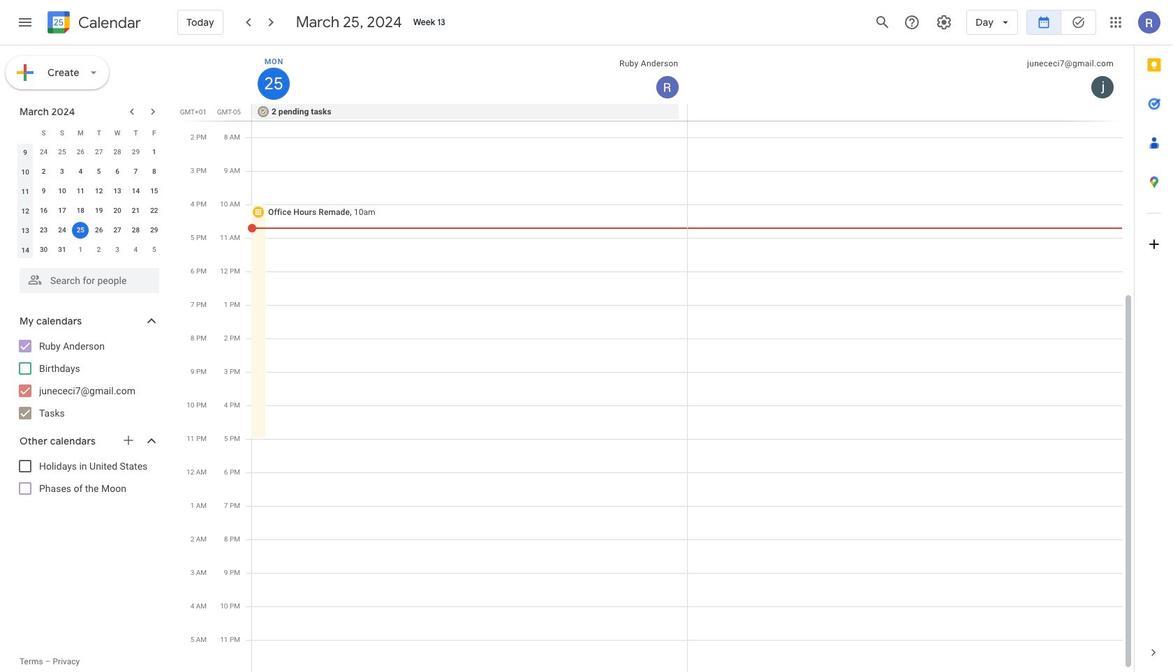 Task type: vqa. For each thing, say whether or not it's contained in the screenshot.
Search for people text field
yes



Task type: describe. For each thing, give the bounding box(es) containing it.
28 element
[[127, 222, 144, 239]]

april 1 element
[[72, 242, 89, 258]]

april 4 element
[[127, 242, 144, 258]]

31 element
[[54, 242, 70, 258]]

february 28 element
[[109, 144, 126, 161]]

calendar element
[[45, 8, 141, 39]]

16 element
[[35, 203, 52, 219]]

row group inside march 2024 grid
[[16, 142, 163, 260]]

cell inside march 2024 grid
[[71, 221, 90, 240]]

13 element
[[109, 183, 126, 200]]

april 2 element
[[91, 242, 107, 258]]

17 element
[[54, 203, 70, 219]]

15 element
[[146, 183, 163, 200]]

settings menu image
[[936, 14, 953, 31]]

22 element
[[146, 203, 163, 219]]

other calendars list
[[3, 455, 173, 500]]

april 3 element
[[109, 242, 126, 258]]

february 24 element
[[35, 144, 52, 161]]

10 element
[[54, 183, 70, 200]]

12 element
[[91, 183, 107, 200]]

Search for people text field
[[28, 268, 151, 293]]

heading inside calendar element
[[75, 14, 141, 31]]

february 26 element
[[72, 144, 89, 161]]

6 element
[[109, 163, 126, 180]]

20 element
[[109, 203, 126, 219]]

30 element
[[35, 242, 52, 258]]

april 5 element
[[146, 242, 163, 258]]

11 element
[[72, 183, 89, 200]]

4 element
[[72, 163, 89, 180]]



Task type: locate. For each thing, give the bounding box(es) containing it.
9 element
[[35, 183, 52, 200]]

None search field
[[0, 263, 173, 293]]

14 element
[[127, 183, 144, 200]]

2 element
[[35, 163, 52, 180]]

26 element
[[91, 222, 107, 239]]

3 element
[[54, 163, 70, 180]]

row
[[246, 104, 1134, 121], [16, 123, 163, 142], [16, 142, 163, 162], [16, 162, 163, 182], [16, 182, 163, 201], [16, 201, 163, 221], [16, 221, 163, 240], [16, 240, 163, 260]]

february 27 element
[[91, 144, 107, 161]]

25, today element
[[72, 222, 89, 239]]

march 2024 grid
[[13, 123, 163, 260]]

monday, march 25, today element
[[258, 68, 290, 100]]

heading
[[75, 14, 141, 31]]

8 element
[[146, 163, 163, 180]]

29 element
[[146, 222, 163, 239]]

0 horizontal spatial column header
[[16, 123, 34, 142]]

21 element
[[127, 203, 144, 219]]

grid
[[179, 45, 1134, 673]]

my calendars list
[[3, 335, 173, 425]]

19 element
[[91, 203, 107, 219]]

column header
[[252, 45, 688, 104], [16, 123, 34, 142]]

main drawer image
[[17, 14, 34, 31]]

1 vertical spatial column header
[[16, 123, 34, 142]]

27 element
[[109, 222, 126, 239]]

5 element
[[91, 163, 107, 180]]

february 25 element
[[54, 144, 70, 161]]

february 29 element
[[127, 144, 144, 161]]

24 element
[[54, 222, 70, 239]]

cell
[[71, 221, 90, 240]]

18 element
[[72, 203, 89, 219]]

1 element
[[146, 144, 163, 161]]

add other calendars image
[[122, 434, 135, 448]]

1 horizontal spatial column header
[[252, 45, 688, 104]]

tab list
[[1135, 45, 1173, 633]]

23 element
[[35, 222, 52, 239]]

column header inside march 2024 grid
[[16, 123, 34, 142]]

0 vertical spatial column header
[[252, 45, 688, 104]]

row group
[[16, 142, 163, 260]]

7 element
[[127, 163, 144, 180]]



